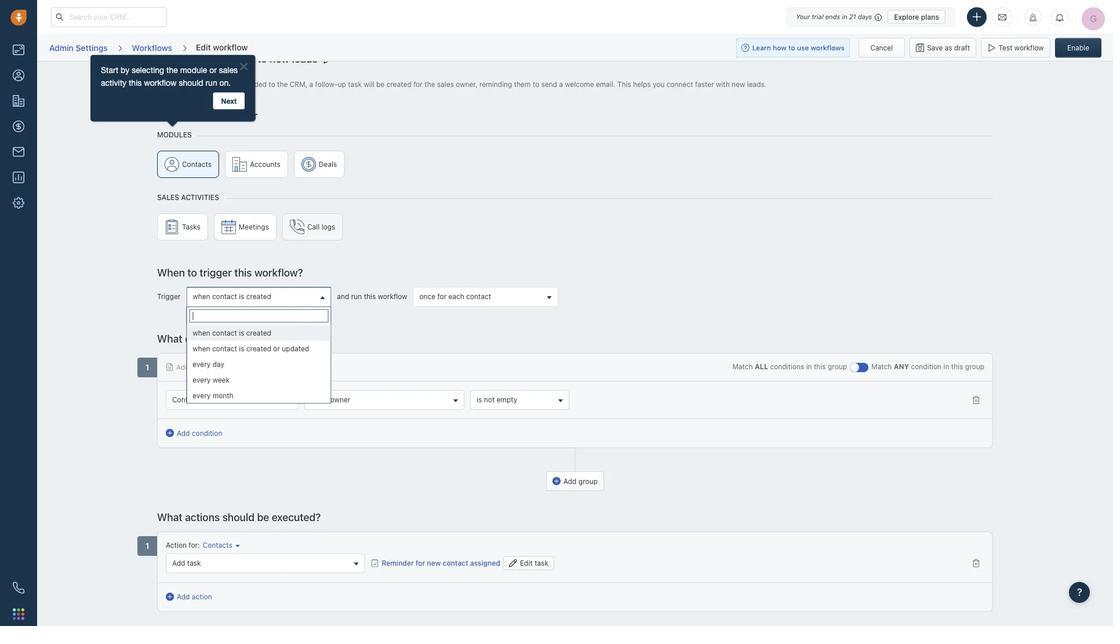 Task type: vqa. For each thing, say whether or not it's contained in the screenshot.
Name row
no



Task type: locate. For each thing, give the bounding box(es) containing it.
a
[[191, 80, 195, 88], [310, 80, 313, 88], [560, 80, 563, 88]]

reminding
[[480, 80, 513, 88]]

when
[[193, 292, 210, 301], [193, 329, 210, 337], [193, 345, 210, 353]]

add inside 'button'
[[177, 593, 190, 601]]

every day option
[[187, 357, 331, 372]]

contacts
[[182, 160, 212, 168], [203, 541, 232, 550]]

match for match all conditions in this group
[[733, 363, 753, 371]]

task down ":"
[[187, 559, 201, 567]]

what for what conditions should be met?
[[157, 332, 183, 345]]

0 horizontal spatial match
[[733, 363, 753, 371]]

add for add action
[[177, 593, 190, 601]]

1 vertical spatial sales
[[311, 396, 329, 404]]

quick
[[244, 363, 261, 371]]

contact down when to trigger this workflow?
[[212, 292, 237, 301]]

welcome left email. in the right top of the page
[[565, 80, 594, 88]]

1 horizontal spatial welcome
[[565, 80, 594, 88]]

should left or
[[238, 332, 270, 345]]

2 vertical spatial every
[[193, 392, 211, 400]]

in left the 21
[[843, 13, 848, 21]]

be
[[377, 80, 385, 88], [272, 332, 284, 345], [257, 511, 269, 523]]

contact right each
[[467, 292, 492, 301]]

in right all
[[807, 363, 813, 371]]

match left all
[[733, 363, 753, 371]]

every for every month
[[193, 392, 211, 400]]

1 vertical spatial when
[[193, 329, 210, 337]]

reminder for new contact assigned
[[382, 559, 501, 567]]

0 vertical spatial group
[[157, 151, 994, 184]]

3 when from the top
[[193, 345, 210, 353]]

group containing tasks
[[157, 213, 994, 246]]

2 what from the top
[[157, 511, 183, 523]]

the left crm,
[[277, 80, 288, 88]]

be for met?
[[272, 332, 284, 345]]

0 vertical spatial should
[[238, 332, 270, 345]]

0 horizontal spatial a
[[191, 80, 195, 88]]

1 vertical spatial contacts button
[[200, 541, 240, 550]]

group containing contacts
[[157, 151, 994, 184]]

a right send
[[560, 80, 563, 88]]

admin settings
[[49, 43, 108, 52]]

task inside the add task button
[[187, 559, 201, 567]]

for
[[414, 80, 423, 88], [245, 109, 258, 121], [438, 292, 447, 301], [232, 363, 242, 371], [189, 541, 198, 550], [416, 559, 425, 567]]

what up action
[[157, 511, 183, 523]]

is left added
[[239, 80, 244, 88]]

1 a from the left
[[191, 80, 195, 88]]

1 vertical spatial should
[[223, 511, 255, 523]]

0 vertical spatial when
[[170, 80, 189, 88]]

is inside button
[[477, 396, 482, 404]]

for inside once for each contact button
[[438, 292, 447, 301]]

match
[[733, 363, 753, 371], [872, 363, 892, 371]]

0 horizontal spatial task
[[187, 559, 201, 567]]

name
[[213, 363, 230, 371]]

1 vertical spatial condition
[[192, 429, 222, 437]]

cancel
[[871, 44, 894, 52]]

when contact is created down when to trigger this workflow?
[[193, 292, 272, 301]]

action for :
[[166, 541, 200, 550]]

every
[[193, 360, 211, 368], [193, 376, 211, 384], [193, 392, 211, 400]]

task right up
[[348, 80, 362, 88]]

None search field
[[189, 310, 329, 323]]

accounts button
[[225, 151, 288, 178]]

when for when to trigger this workflow?
[[157, 266, 185, 278]]

every for every week
[[193, 376, 211, 384]]

is up add group name for quick context
[[239, 345, 245, 353]]

2 horizontal spatial be
[[377, 80, 385, 88]]

conditions up every day
[[185, 332, 235, 345]]

explore plans
[[895, 13, 940, 21]]

email
[[230, 52, 255, 64]]

for right action
[[189, 541, 198, 550]]

2 group from the top
[[157, 213, 994, 246]]

1 vertical spatial edit
[[520, 559, 533, 567]]

1 match from the left
[[733, 363, 753, 371]]

group
[[157, 151, 994, 184], [157, 213, 994, 246]]

1 vertical spatial when
[[157, 266, 185, 278]]

should right actions
[[223, 511, 255, 523]]

every down every day
[[193, 376, 211, 384]]

workflow right run
[[199, 109, 242, 121]]

every inside "option"
[[193, 360, 211, 368]]

sales inside button
[[311, 396, 329, 404]]

owner
[[331, 396, 351, 404]]

deals
[[319, 160, 337, 168]]

2 vertical spatial when
[[193, 345, 210, 353]]

a right crm,
[[310, 80, 313, 88]]

be left executed?
[[257, 511, 269, 523]]

2 vertical spatial be
[[257, 511, 269, 523]]

1 horizontal spatial edit
[[520, 559, 533, 567]]

0 horizontal spatial edit
[[196, 42, 211, 52]]

created inside dropdown button
[[246, 292, 272, 301]]

0 vertical spatial be
[[377, 80, 385, 88]]

in right any
[[944, 363, 950, 371]]

3 a from the left
[[560, 80, 563, 88]]

admin
[[49, 43, 74, 52]]

2 horizontal spatial in
[[944, 363, 950, 371]]

0 vertical spatial edit
[[196, 42, 211, 52]]

0 horizontal spatial in
[[807, 363, 813, 371]]

to right email
[[258, 52, 267, 64]]

2 match from the left
[[872, 363, 892, 371]]

1 horizontal spatial be
[[272, 332, 284, 345]]

them
[[515, 80, 531, 88]]

is down when to trigger this workflow?
[[239, 292, 245, 301]]

1 horizontal spatial sales
[[311, 396, 329, 404]]

group
[[828, 363, 848, 371], [966, 363, 985, 371], [191, 363, 211, 371], [579, 477, 598, 485]]

added
[[246, 80, 267, 88]]

created
[[387, 80, 412, 88], [246, 292, 272, 301], [246, 329, 272, 337], [246, 345, 272, 353]]

contacts right ":"
[[203, 541, 232, 550]]

condition down every month
[[192, 429, 222, 437]]

edit right assigned on the bottom of the page
[[520, 559, 533, 567]]

edit
[[196, 42, 211, 52], [520, 559, 533, 567]]

contacts button down actions
[[200, 541, 240, 550]]

be right the will
[[377, 80, 385, 88]]

sales activities
[[157, 193, 219, 201]]

test workflow button
[[982, 38, 1051, 58]]

the left sales
[[425, 80, 435, 88]]

0 vertical spatial contacts button
[[157, 151, 219, 178]]

edit task
[[520, 559, 549, 567]]

every inside option
[[193, 376, 211, 384]]

match all conditions in this group
[[733, 363, 848, 371]]

created down workflow? at left top
[[246, 292, 272, 301]]

group for sales activities
[[157, 213, 994, 246]]

phone image
[[13, 582, 24, 594]]

workflow up "send welcome email to new leads"
[[213, 42, 248, 52]]

created right the will
[[387, 80, 412, 88]]

the
[[277, 80, 288, 88], [425, 80, 435, 88]]

when down send
[[170, 80, 189, 88]]

is left the not
[[477, 396, 482, 404]]

add task
[[172, 559, 201, 567]]

add for add group name for quick context
[[176, 363, 189, 371]]

0 vertical spatial what
[[157, 332, 183, 345]]

what down trigger
[[157, 332, 183, 345]]

freshworks switcher image
[[13, 609, 24, 620]]

add inside button
[[172, 559, 185, 567]]

when up trigger
[[157, 266, 185, 278]]

to
[[258, 52, 267, 64], [269, 80, 275, 88], [533, 80, 540, 88], [188, 266, 197, 278]]

list box
[[187, 325, 331, 404]]

3 every from the top
[[193, 392, 211, 400]]

group for modules
[[157, 151, 994, 184]]

updated
[[282, 345, 309, 353]]

1 horizontal spatial match
[[872, 363, 892, 371]]

1 group from the top
[[157, 151, 994, 184]]

2 when from the top
[[193, 329, 210, 337]]

new left leads
[[270, 52, 290, 64]]

phone element
[[7, 577, 30, 600]]

add group
[[564, 477, 598, 485]]

workflow inside test workflow button
[[1015, 44, 1045, 52]]

edit for edit workflow
[[196, 42, 211, 52]]

1 vertical spatial welcome
[[565, 80, 594, 88]]

save
[[928, 44, 944, 52]]

every week
[[193, 376, 230, 384]]

when inside dropdown button
[[193, 292, 210, 301]]

0 vertical spatial when contact is created
[[193, 292, 272, 301]]

task right assigned on the bottom of the page
[[535, 559, 549, 567]]

month
[[213, 392, 234, 400]]

condition
[[912, 363, 942, 371], [192, 429, 222, 437]]

save as draft button
[[910, 38, 977, 58]]

1 vertical spatial what
[[157, 511, 183, 523]]

in for conditions
[[807, 363, 813, 371]]

accounts
[[250, 160, 281, 168]]

welcome down edit workflow
[[184, 52, 227, 64]]

explore plans link
[[888, 10, 946, 24]]

1 horizontal spatial conditions
[[771, 363, 805, 371]]

0 vertical spatial condition
[[912, 363, 942, 371]]

every down every week
[[193, 392, 211, 400]]

0 horizontal spatial sales
[[157, 193, 179, 201]]

conditions right all
[[771, 363, 805, 371]]

add inside 'link'
[[177, 429, 190, 437]]

1 horizontal spatial in
[[843, 13, 848, 21]]

0 vertical spatial every
[[193, 360, 211, 368]]

sales
[[437, 80, 454, 88]]

connect
[[667, 80, 694, 88]]

add group name for quick context
[[176, 363, 288, 371]]

contact left assigned on the bottom of the page
[[443, 559, 469, 567]]

hotspot (open by clicking or pressing space/enter) alert dialog
[[89, 55, 257, 131]]

0 horizontal spatial be
[[257, 511, 269, 523]]

sales left owner
[[311, 396, 329, 404]]

as
[[946, 44, 953, 52]]

when contact is created inside dropdown button
[[193, 292, 272, 301]]

follow-
[[315, 80, 338, 88]]

1 vertical spatial be
[[272, 332, 284, 345]]

1 horizontal spatial a
[[310, 80, 313, 88]]

2 a from the left
[[310, 80, 313, 88]]

cancel button
[[859, 38, 906, 58]]

up
[[338, 80, 346, 88]]

1 vertical spatial when contact is created
[[193, 329, 272, 337]]

1 every from the top
[[193, 360, 211, 368]]

edit inside edit task button
[[520, 559, 533, 567]]

match left any
[[872, 363, 892, 371]]

every month
[[193, 392, 234, 400]]

every inside option
[[193, 392, 211, 400]]

contacts button down "modules"
[[157, 151, 219, 178]]

0 vertical spatial when
[[193, 292, 210, 301]]

once
[[420, 292, 436, 301]]

call logs
[[307, 223, 336, 231]]

should for conditions
[[238, 332, 270, 345]]

contact
[[212, 80, 237, 88], [212, 292, 237, 301], [467, 292, 492, 301], [212, 329, 237, 337], [212, 345, 237, 353], [443, 559, 469, 567]]

task inside edit task button
[[535, 559, 549, 567]]

add inside button
[[564, 477, 577, 485]]

1 vertical spatial contacts
[[203, 541, 232, 550]]

you
[[653, 80, 665, 88]]

actions
[[185, 511, 220, 523]]

2 when contact is created from the top
[[193, 329, 272, 337]]

task for add task
[[187, 559, 201, 567]]

workflow
[[213, 42, 248, 52], [1015, 44, 1045, 52], [199, 109, 242, 121], [378, 292, 408, 301]]

task
[[348, 80, 362, 88], [187, 559, 201, 567], [535, 559, 549, 567]]

edit up "send welcome email to new leads"
[[196, 42, 211, 52]]

add for add task
[[172, 559, 185, 567]]

all
[[755, 363, 769, 371]]

2 horizontal spatial task
[[535, 559, 549, 567]]

1 horizontal spatial the
[[425, 80, 435, 88]]

when contact is created
[[193, 292, 272, 301], [193, 329, 272, 337]]

be left met?
[[272, 332, 284, 345]]

new
[[270, 52, 290, 64], [197, 80, 210, 88], [732, 80, 746, 88], [427, 559, 441, 567]]

0 vertical spatial conditions
[[185, 332, 235, 345]]

2 horizontal spatial a
[[560, 80, 563, 88]]

1 what from the top
[[157, 332, 183, 345]]

email image
[[999, 12, 1007, 22]]

0 vertical spatial welcome
[[184, 52, 227, 64]]

1 when from the top
[[193, 292, 210, 301]]

for right reminder
[[416, 559, 425, 567]]

Search your CRM... text field
[[51, 7, 167, 27]]

when for when contact is created dropdown button
[[193, 292, 210, 301]]

condition inside 'link'
[[192, 429, 222, 437]]

0 vertical spatial sales
[[157, 193, 179, 201]]

is
[[239, 80, 244, 88], [239, 292, 245, 301], [239, 329, 245, 337], [239, 345, 245, 353], [477, 396, 482, 404]]

when to trigger this workflow?
[[157, 266, 303, 278]]

contact down "send welcome email to new leads"
[[212, 80, 237, 88]]

a up run this workflow for
[[191, 80, 195, 88]]

created up every day "option"
[[246, 345, 272, 353]]

for down added
[[245, 109, 258, 121]]

when contact is created or updated option
[[187, 341, 331, 357]]

condition right any
[[912, 363, 942, 371]]

contacts up activities
[[182, 160, 212, 168]]

0 horizontal spatial the
[[277, 80, 288, 88]]

when contact is created up when contact is created or updated
[[193, 329, 272, 337]]

workflow right test
[[1015, 44, 1045, 52]]

0 horizontal spatial welcome
[[184, 52, 227, 64]]

new right the with
[[732, 80, 746, 88]]

1 vertical spatial every
[[193, 376, 211, 384]]

helps
[[634, 80, 651, 88]]

send
[[157, 52, 182, 64]]

assigned
[[471, 559, 501, 567]]

2 every from the top
[[193, 376, 211, 384]]

sales left activities
[[157, 193, 179, 201]]

1 when contact is created from the top
[[193, 292, 272, 301]]

1 vertical spatial group
[[157, 213, 994, 246]]

once for each contact button
[[413, 287, 558, 307]]

every left day
[[193, 360, 211, 368]]

0 horizontal spatial condition
[[192, 429, 222, 437]]

for left each
[[438, 292, 447, 301]]



Task type: describe. For each thing, give the bounding box(es) containing it.
is not empty button
[[471, 390, 570, 410]]

plans
[[922, 13, 940, 21]]

run
[[351, 292, 362, 301]]

empty
[[497, 396, 518, 404]]

add condition
[[177, 429, 222, 437]]

enable button
[[1056, 38, 1102, 58]]

add action
[[177, 593, 212, 601]]

activities
[[181, 193, 219, 201]]

edit task button
[[504, 556, 555, 570]]

ends
[[826, 13, 841, 21]]

new right reminder
[[427, 559, 441, 567]]

contact inside dropdown button
[[212, 292, 237, 301]]

explore
[[895, 13, 920, 21]]

to right added
[[269, 80, 275, 88]]

what for what actions should be executed?
[[157, 511, 183, 523]]

for left sales
[[414, 80, 423, 88]]

what conditions should be met?
[[157, 332, 311, 345]]

in for ends
[[843, 13, 848, 21]]

1 the from the left
[[277, 80, 288, 88]]

1 horizontal spatial task
[[348, 80, 362, 88]]

call logs button
[[283, 213, 343, 240]]

call
[[307, 223, 320, 231]]

contact inside button
[[467, 292, 492, 301]]

admin settings link
[[49, 39, 108, 57]]

workflow left once
[[378, 292, 408, 301]]

trial
[[812, 13, 824, 21]]

for left quick on the left bottom
[[232, 363, 242, 371]]

add for add group
[[564, 477, 577, 485]]

run this workflow for
[[157, 109, 258, 121]]

:
[[198, 541, 200, 550]]

what actions should be executed?
[[157, 511, 321, 523]]

when for when a new contact is added to the crm, a follow-up task will be created for the sales owner, reminding them to send a welcome email. this helps you connect faster with new leads.
[[170, 80, 189, 88]]

sales owner
[[311, 396, 351, 404]]

run
[[157, 109, 176, 121]]

add group button
[[547, 471, 605, 491]]

sales for sales activities
[[157, 193, 179, 201]]

when contact is created or updated
[[193, 345, 309, 353]]

to left send
[[533, 80, 540, 88]]

1 horizontal spatial condition
[[912, 363, 942, 371]]

tasks
[[182, 223, 201, 231]]

trigger
[[200, 266, 232, 278]]

deals button
[[294, 151, 345, 178]]

add condition link
[[166, 428, 222, 438]]

not
[[484, 396, 495, 404]]

1 vertical spatial conditions
[[771, 363, 805, 371]]

add action link
[[166, 592, 212, 602]]

is up when contact is created or updated
[[239, 329, 245, 337]]

be for executed?
[[257, 511, 269, 523]]

logs
[[322, 223, 336, 231]]

contact button
[[166, 390, 299, 410]]

met?
[[287, 332, 311, 345]]

match for match any condition in this group
[[872, 363, 892, 371]]

test
[[999, 44, 1013, 52]]

group inside add group button
[[579, 477, 598, 485]]

test workflow
[[999, 44, 1045, 52]]

edit for edit task
[[520, 559, 533, 567]]

day
[[213, 360, 225, 368]]

every day
[[193, 360, 225, 368]]

any
[[894, 363, 910, 371]]

meetings
[[239, 223, 269, 231]]

contact up when contact is created or updated
[[212, 329, 237, 337]]

contact up day
[[212, 345, 237, 353]]

draft
[[955, 44, 971, 52]]

and run this workflow
[[337, 292, 408, 301]]

every month option
[[187, 388, 331, 404]]

contact
[[172, 396, 198, 404]]

meetings button
[[214, 213, 277, 240]]

this
[[618, 80, 632, 88]]

sales for sales owner
[[311, 396, 329, 404]]

each
[[449, 292, 465, 301]]

for inside reminder for new contact assigned link
[[416, 559, 425, 567]]

or
[[273, 345, 280, 353]]

when for list box containing when contact is created
[[193, 329, 210, 337]]

days
[[859, 13, 873, 21]]

when contact is created inside option
[[193, 329, 272, 337]]

to left trigger
[[188, 266, 197, 278]]

crm,
[[290, 80, 308, 88]]

action
[[192, 593, 212, 601]]

is not empty
[[477, 396, 518, 404]]

context
[[263, 363, 288, 371]]

workflows
[[132, 43, 172, 52]]

leads
[[292, 52, 318, 64]]

workflow?
[[255, 266, 303, 278]]

created up when contact is created or updated option
[[246, 329, 272, 337]]

should for actions
[[223, 511, 255, 523]]

send welcome email to new leads
[[157, 52, 318, 64]]

edit workflow
[[196, 42, 248, 52]]

sales owner button
[[305, 390, 465, 410]]

settings
[[76, 43, 108, 52]]

trigger
[[157, 292, 181, 301]]

workflows link
[[132, 39, 173, 57]]

0 vertical spatial contacts
[[182, 160, 212, 168]]

your trial ends in 21 days
[[797, 13, 873, 21]]

week
[[213, 376, 230, 384]]

reminder for new contact assigned link
[[371, 558, 501, 568]]

task for edit task
[[535, 559, 549, 567]]

in for condition
[[944, 363, 950, 371]]

add for add condition
[[177, 429, 190, 437]]

is inside dropdown button
[[239, 292, 245, 301]]

and
[[337, 292, 349, 301]]

21
[[850, 13, 857, 21]]

when contact is created option
[[187, 325, 331, 341]]

action
[[166, 541, 187, 550]]

add task button
[[166, 553, 365, 573]]

faster
[[696, 80, 715, 88]]

send
[[542, 80, 558, 88]]

your
[[797, 13, 811, 21]]

new up run this workflow for
[[197, 80, 210, 88]]

2 the from the left
[[425, 80, 435, 88]]

save as draft
[[928, 44, 971, 52]]

when contact is created button
[[186, 287, 331, 307]]

add action button
[[166, 592, 224, 603]]

0 horizontal spatial conditions
[[185, 332, 235, 345]]

list box containing when contact is created
[[187, 325, 331, 404]]

will
[[364, 80, 375, 88]]

every for every day
[[193, 360, 211, 368]]

every week option
[[187, 372, 331, 388]]

once for each contact
[[420, 292, 492, 301]]

leads.
[[748, 80, 767, 88]]

modules
[[157, 131, 192, 139]]



